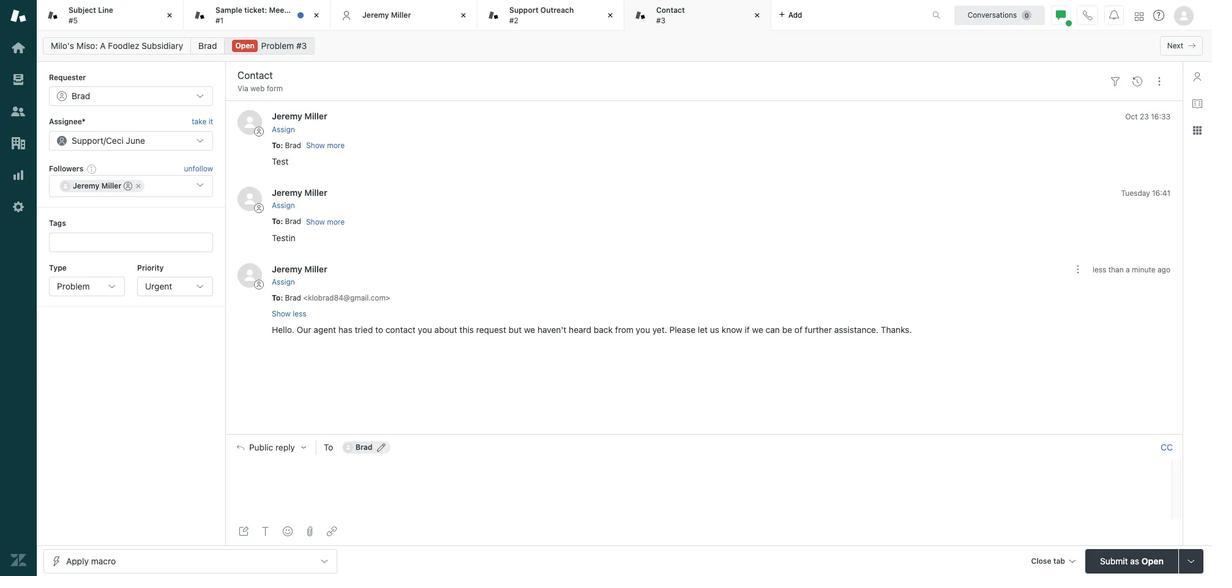 Task type: locate. For each thing, give the bounding box(es) containing it.
1 jeremy miller link from the top
[[272, 111, 328, 122]]

testin
[[272, 233, 296, 243]]

2 vertical spatial show
[[272, 309, 291, 319]]

subject line #5
[[69, 6, 113, 25]]

milo's
[[51, 40, 74, 51]]

0 vertical spatial more
[[327, 141, 345, 150]]

problem
[[261, 40, 294, 51], [57, 281, 90, 292]]

0 vertical spatial open
[[235, 41, 255, 50]]

#3 down contact
[[657, 16, 666, 25]]

0 horizontal spatial jeremy miller
[[73, 181, 122, 191]]

2 vertical spatial assign button
[[272, 277, 295, 288]]

back
[[594, 325, 613, 335]]

jeremy miller assign up to : brad show more test
[[272, 111, 328, 134]]

jeremy
[[363, 10, 389, 19], [272, 111, 302, 122], [73, 181, 100, 191], [272, 187, 302, 198], [272, 264, 302, 274]]

user is an agent image
[[124, 182, 133, 191]]

but
[[509, 325, 522, 335]]

less up our
[[293, 309, 307, 319]]

2 assign button from the top
[[272, 201, 295, 212]]

assign up "test"
[[272, 125, 295, 134]]

: for testin
[[281, 217, 283, 226]]

0 vertical spatial :
[[281, 141, 283, 150]]

3 close image from the left
[[605, 9, 617, 21]]

1 vertical spatial jeremy miller link
[[272, 187, 328, 198]]

problem inside popup button
[[57, 281, 90, 292]]

a
[[1127, 265, 1131, 274]]

the
[[289, 6, 301, 15]]

to for to : brad show more test
[[272, 141, 281, 150]]

tab
[[1054, 557, 1066, 566]]

: up testin
[[281, 217, 283, 226]]

0 horizontal spatial problem
[[57, 281, 90, 292]]

0 vertical spatial assign button
[[272, 124, 295, 135]]

2 more from the top
[[327, 217, 345, 226]]

#3 down "the"
[[296, 40, 307, 51]]

1 vertical spatial show more button
[[306, 217, 345, 228]]

1 : from the top
[[281, 141, 283, 150]]

1 you from the left
[[418, 325, 432, 335]]

miller for test
[[305, 111, 328, 122]]

to up testin
[[272, 217, 281, 226]]

3 jeremy miller link from the top
[[272, 264, 328, 274]]

klobrad84@gmail.com image
[[344, 443, 353, 453]]

2 vertical spatial assign
[[272, 277, 295, 287]]

jeremy miller assign up to : brad show more testin
[[272, 187, 328, 210]]

public reply
[[249, 443, 295, 453]]

problem down sample ticket: meet the ticket #1
[[261, 40, 294, 51]]

show more button for test
[[306, 140, 345, 151]]

1 vertical spatial jeremy miller assign
[[272, 187, 328, 210]]

assistance.
[[835, 325, 879, 335]]

to inside to : brad show more test
[[272, 141, 281, 150]]

0 vertical spatial jeremy miller link
[[272, 111, 328, 122]]

avatar image
[[238, 111, 262, 135], [238, 187, 262, 211], [238, 263, 262, 288]]

0 horizontal spatial less
[[293, 309, 307, 319]]

problem for problem
[[57, 281, 90, 292]]

brad right klobrad84@gmail.com image
[[356, 443, 373, 452]]

knowledge image
[[1193, 99, 1203, 108]]

assign button up testin
[[272, 201, 295, 212]]

2 vertical spatial :
[[281, 293, 283, 303]]

jeremy miller link down "test"
[[272, 187, 328, 198]]

2 : from the top
[[281, 217, 283, 226]]

1 close image from the left
[[164, 9, 176, 21]]

jeremy miller
[[363, 10, 411, 19], [73, 181, 122, 191]]

1 vertical spatial assign
[[272, 201, 295, 210]]

2 assign from the top
[[272, 201, 295, 210]]

you
[[418, 325, 432, 335], [636, 325, 651, 335]]

: inside to : brad show more test
[[281, 141, 283, 150]]

jeremy miller inside option
[[73, 181, 122, 191]]

to left klobrad84@gmail.com image
[[324, 442, 333, 453]]

meet
[[269, 6, 287, 15]]

get help image
[[1154, 10, 1165, 21]]

1 vertical spatial show
[[306, 217, 325, 226]]

support
[[510, 6, 539, 15], [72, 135, 103, 146]]

more inside to : brad show more test
[[327, 141, 345, 150]]

less inside button
[[293, 309, 307, 319]]

close image up subsidiary
[[164, 9, 176, 21]]

assignee*
[[49, 117, 86, 126]]

1 horizontal spatial problem
[[261, 40, 294, 51]]

support inside assignee* element
[[72, 135, 103, 146]]

1 jeremy miller assign from the top
[[272, 111, 328, 134]]

we right but
[[524, 325, 536, 335]]

problem down type
[[57, 281, 90, 292]]

miso:
[[76, 40, 98, 51]]

you left 'about'
[[418, 325, 432, 335]]

1 horizontal spatial less
[[1093, 265, 1107, 274]]

views image
[[10, 72, 26, 88]]

brad down #1
[[199, 40, 217, 51]]

problem for problem #3
[[261, 40, 294, 51]]

3 jeremy miller assign from the top
[[272, 264, 328, 287]]

1 assign button from the top
[[272, 124, 295, 135]]

jeremy miller assign for testin
[[272, 187, 328, 210]]

close image up secondary element
[[605, 9, 617, 21]]

1 vertical spatial #3
[[296, 40, 307, 51]]

to for to
[[324, 442, 333, 453]]

open inside secondary element
[[235, 41, 255, 50]]

open right as
[[1142, 556, 1164, 566]]

0 vertical spatial show
[[306, 141, 325, 150]]

jeremy miller for jeremy miller tab
[[363, 10, 411, 19]]

get started image
[[10, 40, 26, 56]]

: inside to : brad show more testin
[[281, 217, 283, 226]]

form
[[267, 84, 283, 93]]

we right if
[[753, 325, 764, 335]]

test
[[272, 156, 289, 167]]

0 vertical spatial assign
[[272, 125, 295, 134]]

agent
[[314, 325, 336, 335]]

additional actions image
[[1074, 265, 1084, 274]]

ticket
[[303, 6, 323, 15]]

open down ticket:
[[235, 41, 255, 50]]

urgent button
[[137, 277, 213, 296]]

0 horizontal spatial you
[[418, 325, 432, 335]]

jeremy miller tab
[[331, 0, 478, 31]]

brad up "test"
[[285, 141, 301, 150]]

0 horizontal spatial open
[[235, 41, 255, 50]]

#5
[[69, 16, 78, 25]]

less
[[1093, 265, 1107, 274], [293, 309, 307, 319]]

secondary element
[[37, 34, 1213, 58]]

public
[[249, 443, 273, 453]]

hide composer image
[[700, 430, 709, 439]]

0 vertical spatial jeremy miller
[[363, 10, 411, 19]]

of
[[795, 325, 803, 335]]

show for test
[[306, 141, 325, 150]]

you left yet.
[[636, 325, 651, 335]]

tab
[[37, 0, 184, 31], [184, 0, 331, 31], [478, 0, 625, 31], [625, 0, 772, 31]]

show more button for testin
[[306, 217, 345, 228]]

jeremy miller assign up to : brad <klobrad84@gmail.com>
[[272, 264, 328, 287]]

public reply button
[[226, 435, 316, 461]]

1 horizontal spatial we
[[753, 325, 764, 335]]

1 more from the top
[[327, 141, 345, 150]]

jeremy inside jeremy miller option
[[73, 181, 100, 191]]

0 vertical spatial avatar image
[[238, 111, 262, 135]]

avatar image for testin
[[238, 187, 262, 211]]

0 vertical spatial less
[[1093, 265, 1107, 274]]

to inside to : brad show more testin
[[272, 217, 281, 226]]

to for to : brad <klobrad84@gmail.com>
[[272, 293, 281, 303]]

add attachment image
[[305, 527, 315, 537]]

support outreach #2
[[510, 6, 574, 25]]

1 show more button from the top
[[306, 140, 345, 151]]

0 horizontal spatial support
[[72, 135, 103, 146]]

jeremy for hello. our agent has tried to contact you about this request but we haven't heard back from you yet. please let us know if we can be of further assistance. thanks.
[[272, 264, 302, 274]]

brad down requester
[[72, 91, 90, 101]]

2 jeremy miller link from the top
[[272, 187, 328, 198]]

a
[[100, 40, 106, 51]]

ago
[[1158, 265, 1171, 274]]

3 assign from the top
[[272, 277, 295, 287]]

to : brad show more test
[[272, 141, 345, 167]]

1 horizontal spatial you
[[636, 325, 651, 335]]

further
[[805, 325, 832, 335]]

to
[[272, 141, 281, 150], [272, 217, 281, 226], [272, 293, 281, 303], [324, 442, 333, 453]]

add link (cmd k) image
[[327, 527, 337, 537]]

show inside to : brad show more test
[[306, 141, 325, 150]]

brad inside to : brad show more test
[[285, 141, 301, 150]]

jeremy miller link
[[272, 111, 328, 122], [272, 187, 328, 198], [272, 264, 328, 274]]

problem inside secondary element
[[261, 40, 294, 51]]

jeremy miller assign
[[272, 111, 328, 134], [272, 187, 328, 210], [272, 264, 328, 287]]

2 jeremy miller assign from the top
[[272, 187, 328, 210]]

: up "test"
[[281, 141, 283, 150]]

1 vertical spatial problem
[[57, 281, 90, 292]]

tabs tab list
[[37, 0, 920, 31]]

Oct 23 16:33 text field
[[1126, 112, 1171, 122]]

jeremy miller link down testin
[[272, 264, 328, 274]]

zendesk image
[[10, 553, 26, 568]]

0 vertical spatial problem
[[261, 40, 294, 51]]

brad inside requester element
[[72, 91, 90, 101]]

cc button
[[1161, 442, 1174, 454]]

:
[[281, 141, 283, 150], [281, 217, 283, 226], [281, 293, 283, 303]]

show less
[[272, 309, 307, 319]]

1 vertical spatial :
[[281, 217, 283, 226]]

2 vertical spatial jeremy miller assign
[[272, 264, 328, 287]]

cc
[[1161, 442, 1174, 453]]

requester element
[[49, 87, 213, 106]]

1 horizontal spatial #3
[[657, 16, 666, 25]]

open
[[235, 41, 255, 50], [1142, 556, 1164, 566]]

#3
[[657, 16, 666, 25], [296, 40, 307, 51]]

apps image
[[1193, 126, 1203, 135]]

2 vertical spatial avatar image
[[238, 263, 262, 288]]

to up "test"
[[272, 141, 281, 150]]

more for test
[[327, 141, 345, 150]]

assign button
[[272, 124, 295, 135], [272, 201, 295, 212], [272, 277, 295, 288]]

: up the show less on the bottom left of page
[[281, 293, 283, 303]]

2 avatar image from the top
[[238, 187, 262, 211]]

take it button
[[192, 116, 213, 129]]

less left than at right
[[1093, 265, 1107, 274]]

support left ceci
[[72, 135, 103, 146]]

assign button up the show less on the bottom left of page
[[272, 277, 295, 288]]

followers
[[49, 164, 83, 173]]

#3 for contact #3
[[657, 16, 666, 25]]

show more button
[[306, 140, 345, 151], [306, 217, 345, 228]]

#3 inside secondary element
[[296, 40, 307, 51]]

close image left add "popup button" at the top
[[752, 9, 764, 21]]

1 vertical spatial more
[[327, 217, 345, 226]]

1 horizontal spatial support
[[510, 6, 539, 15]]

jeremy miller link down form
[[272, 111, 328, 122]]

#2
[[510, 16, 519, 25]]

1 vertical spatial support
[[72, 135, 103, 146]]

1 tab from the left
[[37, 0, 184, 31]]

jeremy miller link for test
[[272, 111, 328, 122]]

to
[[375, 325, 383, 335]]

0 vertical spatial show more button
[[306, 140, 345, 151]]

1 vertical spatial less
[[293, 309, 307, 319]]

brad
[[199, 40, 217, 51], [72, 91, 90, 101], [285, 141, 301, 150], [285, 217, 301, 226], [285, 293, 301, 303], [356, 443, 373, 452]]

please
[[670, 325, 696, 335]]

type
[[49, 263, 67, 272]]

3 assign button from the top
[[272, 277, 295, 288]]

show
[[306, 141, 325, 150], [306, 217, 325, 226], [272, 309, 291, 319]]

1 horizontal spatial jeremy miller
[[363, 10, 411, 19]]

3 : from the top
[[281, 293, 283, 303]]

close image for support outreach
[[605, 9, 617, 21]]

4 tab from the left
[[625, 0, 772, 31]]

customers image
[[10, 104, 26, 119]]

let
[[698, 325, 708, 335]]

close tab button
[[1026, 549, 1081, 576]]

reporting image
[[10, 167, 26, 183]]

1 vertical spatial assign button
[[272, 201, 295, 212]]

2 vertical spatial jeremy miller link
[[272, 264, 328, 274]]

0 vertical spatial #3
[[657, 16, 666, 25]]

0 vertical spatial support
[[510, 6, 539, 15]]

support up #2
[[510, 6, 539, 15]]

assign up the show less on the bottom left of page
[[272, 277, 295, 287]]

next
[[1168, 41, 1184, 50]]

0 vertical spatial jeremy miller assign
[[272, 111, 328, 134]]

haven't
[[538, 325, 567, 335]]

close image right "the"
[[311, 9, 323, 21]]

1 assign from the top
[[272, 125, 295, 134]]

miller
[[391, 10, 411, 19], [305, 111, 328, 122], [101, 181, 122, 191], [305, 187, 328, 198], [305, 264, 328, 274]]

1 avatar image from the top
[[238, 111, 262, 135]]

0 horizontal spatial we
[[524, 325, 536, 335]]

show less button
[[272, 309, 307, 320]]

23
[[1141, 112, 1150, 122]]

more inside to : brad show more testin
[[327, 217, 345, 226]]

jeremy for testin
[[272, 187, 302, 198]]

assign button up "test"
[[272, 124, 295, 135]]

assign
[[272, 125, 295, 134], [272, 201, 295, 210], [272, 277, 295, 287]]

support inside support outreach #2
[[510, 6, 539, 15]]

to up the show less on the bottom left of page
[[272, 293, 281, 303]]

brad up testin
[[285, 217, 301, 226]]

has
[[339, 325, 353, 335]]

1 horizontal spatial open
[[1142, 556, 1164, 566]]

jeremy miller option
[[59, 180, 145, 192]]

minute
[[1133, 265, 1156, 274]]

millerjeremy500@gmail.com image
[[61, 181, 70, 191]]

if
[[745, 325, 750, 335]]

2 you from the left
[[636, 325, 651, 335]]

show inside to : brad show more testin
[[306, 217, 325, 226]]

assign up testin
[[272, 201, 295, 210]]

2 tab from the left
[[184, 0, 331, 31]]

conversations button
[[955, 5, 1046, 25]]

button displays agent's chat status as online. image
[[1057, 10, 1066, 20]]

1 vertical spatial jeremy miller
[[73, 181, 122, 191]]

0 horizontal spatial #3
[[296, 40, 307, 51]]

4 close image from the left
[[752, 9, 764, 21]]

1 vertical spatial avatar image
[[238, 187, 262, 211]]

2 close image from the left
[[311, 9, 323, 21]]

macro
[[91, 556, 116, 566]]

close image
[[164, 9, 176, 21], [311, 9, 323, 21], [605, 9, 617, 21], [752, 9, 764, 21]]

jeremy miller inside tab
[[363, 10, 411, 19]]

filter image
[[1111, 76, 1121, 86]]

2 show more button from the top
[[306, 217, 345, 228]]

we
[[524, 325, 536, 335], [753, 325, 764, 335]]

<klobrad84@gmail.com>
[[303, 293, 390, 303]]

1 vertical spatial open
[[1142, 556, 1164, 566]]

3 avatar image from the top
[[238, 263, 262, 288]]

#3 inside the contact #3
[[657, 16, 666, 25]]

3 tab from the left
[[478, 0, 625, 31]]

add button
[[772, 0, 810, 30]]

tuesday 16:41
[[1122, 189, 1171, 198]]

draft mode image
[[239, 527, 249, 537]]

insert emojis image
[[283, 527, 293, 537]]



Task type: vqa. For each thing, say whether or not it's contained in the screenshot.
(0)
no



Task type: describe. For each thing, give the bounding box(es) containing it.
#3 for problem #3
[[296, 40, 307, 51]]

info on adding followers image
[[87, 164, 97, 174]]

miller inside jeremy miller tab
[[391, 10, 411, 19]]

jeremy for test
[[272, 111, 302, 122]]

ticket:
[[244, 6, 267, 15]]

apply
[[66, 556, 89, 566]]

web
[[251, 84, 265, 93]]

requester
[[49, 73, 86, 82]]

assign button for testin
[[272, 201, 295, 212]]

submit as open
[[1101, 556, 1164, 566]]

hello. our agent has tried to contact you about this request but we haven't heard back from you yet. please let us know if we can be of further assistance. thanks.
[[272, 325, 912, 335]]

assignee* element
[[49, 131, 213, 151]]

support for #2
[[510, 6, 539, 15]]

tab containing contact
[[625, 0, 772, 31]]

to : brad show more testin
[[272, 217, 345, 243]]

be
[[783, 325, 793, 335]]

miller for hello. our agent has tried to contact you about this request but we haven't heard back from you yet. please let us know if we can be of further assistance. thanks.
[[305, 264, 328, 274]]

from
[[616, 325, 634, 335]]

apply macro
[[66, 556, 116, 566]]

tuesday
[[1122, 189, 1151, 198]]

june
[[126, 135, 145, 146]]

close image for contact
[[752, 9, 764, 21]]

about
[[435, 325, 457, 335]]

16:41
[[1153, 189, 1171, 198]]

milo's miso: a foodlez subsidiary
[[51, 40, 183, 51]]

reply
[[276, 443, 295, 453]]

tab containing subject line
[[37, 0, 184, 31]]

our
[[297, 325, 311, 335]]

miller for testin
[[305, 187, 328, 198]]

Subject field
[[235, 68, 1103, 83]]

remove image
[[135, 183, 142, 190]]

next button
[[1161, 36, 1204, 56]]

1 we from the left
[[524, 325, 536, 335]]

assign button for test
[[272, 124, 295, 135]]

unfollow button
[[184, 164, 213, 175]]

main element
[[0, 0, 37, 576]]

close image
[[458, 9, 470, 21]]

thanks.
[[881, 325, 912, 335]]

jeremy inside jeremy miller tab
[[363, 10, 389, 19]]

ticket actions image
[[1155, 76, 1165, 86]]

organizations image
[[10, 135, 26, 151]]

subject
[[69, 6, 96, 15]]

can
[[766, 325, 780, 335]]

edit user image
[[378, 444, 386, 452]]

subsidiary
[[142, 40, 183, 51]]

close image for subject line
[[164, 9, 176, 21]]

show for testin
[[306, 217, 325, 226]]

close tab
[[1032, 557, 1066, 566]]

outreach
[[541, 6, 574, 15]]

show inside button
[[272, 309, 291, 319]]

request
[[476, 325, 507, 335]]

brad up the show less on the bottom left of page
[[285, 293, 301, 303]]

submit
[[1101, 556, 1129, 566]]

milo's miso: a foodlez subsidiary link
[[43, 37, 191, 55]]

conversations
[[968, 10, 1018, 19]]

Tuesday 16:41 text field
[[1122, 189, 1171, 198]]

sample ticket: meet the ticket #1
[[216, 6, 323, 25]]

oct
[[1126, 112, 1139, 122]]

add
[[789, 10, 803, 19]]

know
[[722, 325, 743, 335]]

jeremy miller link for testin
[[272, 187, 328, 198]]

customer context image
[[1193, 72, 1203, 81]]

followers element
[[49, 175, 213, 197]]

jeremy miller assign for test
[[272, 111, 328, 134]]

less than a minute ago text field
[[1093, 265, 1171, 274]]

/
[[103, 135, 106, 146]]

close
[[1032, 557, 1052, 566]]

2 we from the left
[[753, 325, 764, 335]]

ceci
[[106, 135, 124, 146]]

tags
[[49, 219, 66, 228]]

yet.
[[653, 325, 668, 335]]

16:33
[[1152, 112, 1171, 122]]

conversationlabel log
[[225, 101, 1183, 435]]

us
[[710, 325, 720, 335]]

events image
[[1133, 76, 1143, 86]]

notifications image
[[1110, 10, 1120, 20]]

support for ceci
[[72, 135, 103, 146]]

priority
[[137, 263, 164, 272]]

assign for test
[[272, 125, 295, 134]]

this
[[460, 325, 474, 335]]

brad inside to : brad show more testin
[[285, 217, 301, 226]]

foodlez
[[108, 40, 139, 51]]

brad link
[[191, 37, 225, 55]]

to : brad <klobrad84@gmail.com>
[[272, 293, 390, 303]]

avatar image for test
[[238, 111, 262, 135]]

problem #3
[[261, 40, 307, 51]]

heard
[[569, 325, 592, 335]]

line
[[98, 6, 113, 15]]

jeremy miller for jeremy miller option
[[73, 181, 122, 191]]

problem button
[[49, 277, 125, 296]]

miller inside jeremy miller option
[[101, 181, 122, 191]]

more for testin
[[327, 217, 345, 226]]

#1
[[216, 16, 224, 25]]

tried
[[355, 325, 373, 335]]

: for test
[[281, 141, 283, 150]]

to for to : brad show more testin
[[272, 217, 281, 226]]

displays possible ticket submission types image
[[1187, 557, 1197, 566]]

admin image
[[10, 199, 26, 215]]

brad inside secondary element
[[199, 40, 217, 51]]

than
[[1109, 265, 1124, 274]]

via web form
[[238, 84, 283, 93]]

less than a minute ago
[[1093, 265, 1171, 274]]

zendesk products image
[[1136, 12, 1144, 21]]

sample
[[216, 6, 242, 15]]

oct 23 16:33
[[1126, 112, 1171, 122]]

support / ceci june
[[72, 135, 145, 146]]

assign for testin
[[272, 201, 295, 210]]

format text image
[[261, 527, 271, 537]]

take
[[192, 117, 207, 126]]

contact
[[386, 325, 416, 335]]

tab containing sample ticket: meet the ticket
[[184, 0, 331, 31]]

tab containing support outreach
[[478, 0, 625, 31]]

as
[[1131, 556, 1140, 566]]

contact
[[657, 6, 685, 15]]

contact #3
[[657, 6, 685, 25]]

zendesk support image
[[10, 8, 26, 24]]



